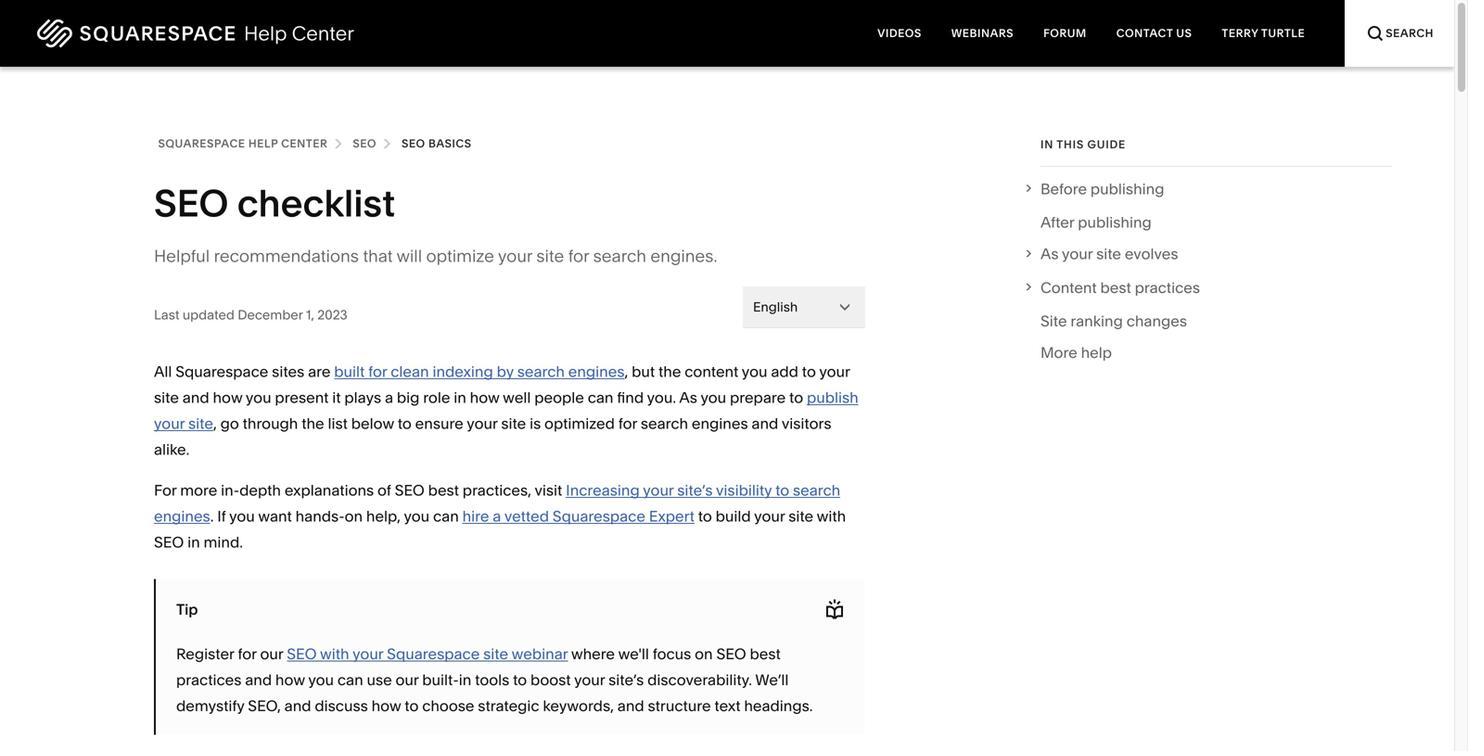 Task type: vqa. For each thing, say whether or not it's contained in the screenshot.
hide
no



Task type: locate. For each thing, give the bounding box(es) containing it.
our right the use
[[396, 671, 419, 689]]

seo left basics
[[402, 137, 425, 150]]

1 horizontal spatial best
[[750, 645, 781, 663]]

visitors
[[782, 415, 832, 433]]

1 vertical spatial with
[[320, 645, 349, 663]]

headings.
[[744, 697, 813, 715]]

0 vertical spatial the
[[659, 363, 681, 381]]

0 vertical spatial site's
[[678, 481, 713, 500]]

1 vertical spatial the
[[302, 415, 324, 433]]

search button
[[1345, 0, 1455, 67]]

below
[[351, 415, 394, 433]]

your down where
[[574, 671, 605, 689]]

site right build on the bottom of the page
[[789, 507, 814, 526]]

and
[[183, 389, 209, 407], [752, 415, 779, 433], [245, 671, 272, 689], [284, 697, 311, 715], [618, 697, 644, 715]]

0 horizontal spatial can
[[338, 671, 363, 689]]

in left tools
[[459, 671, 472, 689]]

register
[[176, 645, 234, 663]]

publish
[[807, 389, 859, 407]]

your inside , but the content you add to your site and how you present it plays a big role in how well people can find you. as you prepare to
[[820, 363, 850, 381]]

ranking
[[1071, 312, 1123, 330]]

0 horizontal spatial our
[[260, 645, 283, 663]]

1 horizontal spatial as
[[1041, 245, 1059, 263]]

in right role at the left of page
[[454, 389, 466, 407]]

search left engines.
[[593, 246, 647, 266]]

seo down for
[[154, 533, 184, 552]]

1 vertical spatial in
[[187, 533, 200, 552]]

we'll
[[756, 671, 789, 689]]

in
[[454, 389, 466, 407], [187, 533, 200, 552], [459, 671, 472, 689]]

2 horizontal spatial best
[[1101, 279, 1132, 297]]

0 vertical spatial can
[[588, 389, 614, 407]]

best up . if you want hands-on help, you can hire a vetted squarespace expert
[[428, 481, 459, 500]]

you right if
[[229, 507, 255, 526]]

site right the optimize
[[537, 246, 564, 266]]

1 vertical spatial as
[[679, 389, 698, 407]]

seo with your squarespace site webinar link
[[287, 645, 568, 663]]

site's up expert
[[678, 481, 713, 500]]

and inside , go through the list below to ensure your site is optimized for search engines and visitors alike.
[[752, 415, 779, 433]]

0 vertical spatial in
[[454, 389, 466, 407]]

in inside to build your site with seo in mind.
[[187, 533, 200, 552]]

, left the go
[[213, 415, 217, 433]]

, inside , but the content you add to your site and how you present it plays a big role in how well people can find you. as you prepare to
[[625, 363, 628, 381]]

0 vertical spatial a
[[385, 389, 393, 407]]

seo inside where we'll focus on seo best practices and how you can use our built-in tools to boost your site's discoverability. we'll demystify seo, and discuss how to choose strategic keywords, and structure text headings.
[[717, 645, 747, 663]]

publishing inside the after publishing link
[[1078, 214, 1152, 232]]

forum link
[[1029, 0, 1102, 67]]

your down the after publishing link
[[1062, 245, 1093, 263]]

help
[[248, 137, 278, 150]]

on down for more in-depth explanations of seo best practices, visit
[[345, 507, 363, 526]]

the inside , go through the list below to ensure your site is optimized for search engines and visitors alike.
[[302, 415, 324, 433]]

2 vertical spatial in
[[459, 671, 472, 689]]

your up the alike.
[[154, 415, 185, 433]]

of
[[378, 481, 391, 500]]

your inside where we'll focus on seo best practices and how you can use our built-in tools to boost your site's discoverability. we'll demystify seo, and discuss how to choose strategic keywords, and structure text headings.
[[574, 671, 605, 689]]

0 vertical spatial on
[[345, 507, 363, 526]]

0 horizontal spatial engines
[[154, 507, 210, 526]]

1 horizontal spatial the
[[659, 363, 681, 381]]

1 horizontal spatial engines
[[568, 363, 625, 381]]

seo basics
[[402, 137, 472, 150]]

in this guide
[[1041, 138, 1126, 151]]

, for but
[[625, 363, 628, 381]]

1 vertical spatial a
[[493, 507, 501, 526]]

site's inside increasing your site's visibility to search engines
[[678, 481, 713, 500]]

in-
[[221, 481, 239, 500]]

2 vertical spatial best
[[750, 645, 781, 663]]

after publishing link
[[1041, 210, 1152, 241]]

seo up discoverability.
[[717, 645, 747, 663]]

that
[[363, 246, 393, 266]]

0 horizontal spatial the
[[302, 415, 324, 433]]

squarespace up the go
[[176, 363, 268, 381]]

site's down we'll in the left bottom of the page
[[609, 671, 644, 689]]

seo up discuss
[[287, 645, 317, 663]]

mind.
[[204, 533, 243, 552]]

0 horizontal spatial a
[[385, 389, 393, 407]]

can
[[588, 389, 614, 407], [433, 507, 459, 526], [338, 671, 363, 689]]

can left find
[[588, 389, 614, 407]]

helpful
[[154, 246, 210, 266]]

hire a vetted squarespace expert link
[[463, 507, 695, 526]]

in left mind.
[[187, 533, 200, 552]]

site down all
[[154, 389, 179, 407]]

practices up demystify
[[176, 671, 242, 689]]

0 horizontal spatial ,
[[213, 415, 217, 433]]

focus
[[653, 645, 691, 663]]

your up publish
[[820, 363, 850, 381]]

your inside increasing your site's visibility to search engines
[[643, 481, 674, 500]]

this
[[1057, 138, 1084, 151]]

1 horizontal spatial on
[[695, 645, 713, 663]]

and up the alike.
[[183, 389, 209, 407]]

seo up helpful
[[154, 180, 229, 226]]

before publishing button
[[1021, 176, 1392, 202]]

in inside where we'll focus on seo best practices and how you can use our built-in tools to boost your site's discoverability. we'll demystify seo, and discuss how to choose strategic keywords, and structure text headings.
[[459, 671, 472, 689]]

last updated december 1, 2023
[[154, 307, 348, 323]]

on
[[345, 507, 363, 526], [695, 645, 713, 663]]

to right visibility
[[776, 481, 790, 500]]

changes
[[1127, 312, 1187, 330]]

0 vertical spatial as
[[1041, 245, 1059, 263]]

0 horizontal spatial with
[[320, 645, 349, 663]]

as right you.
[[679, 389, 698, 407]]

1 vertical spatial our
[[396, 671, 419, 689]]

as down after
[[1041, 245, 1059, 263]]

built for clean indexing by search engines link
[[334, 363, 625, 381]]

publish your site link
[[154, 389, 859, 433]]

1 vertical spatial site's
[[609, 671, 644, 689]]

use
[[367, 671, 392, 689]]

your right ensure on the bottom of the page
[[467, 415, 498, 433]]

0 vertical spatial publishing
[[1091, 180, 1165, 198]]

present
[[275, 389, 329, 407]]

increasing
[[566, 481, 640, 500]]

before
[[1041, 180, 1087, 198]]

how up seo,
[[275, 671, 305, 689]]

build
[[716, 507, 751, 526]]

to inside increasing your site's visibility to search engines
[[776, 481, 790, 500]]

best up site ranking changes
[[1101, 279, 1132, 297]]

contact us
[[1117, 26, 1192, 40]]

0 vertical spatial ,
[[625, 363, 628, 381]]

2 horizontal spatial engines
[[692, 415, 748, 433]]

squarespace
[[158, 137, 245, 150], [176, 363, 268, 381], [553, 507, 646, 526], [387, 645, 480, 663]]

site
[[1041, 312, 1067, 330]]

1,
[[306, 307, 314, 323]]

you up discuss
[[308, 671, 334, 689]]

you right help,
[[404, 507, 430, 526]]

0 vertical spatial with
[[817, 507, 846, 526]]

the inside , but the content you add to your site and how you present it plays a big role in how well people can find you. as you prepare to
[[659, 363, 681, 381]]

in
[[1041, 138, 1054, 151]]

0 horizontal spatial practices
[[176, 671, 242, 689]]

0 horizontal spatial site's
[[609, 671, 644, 689]]

search down you.
[[641, 415, 688, 433]]

all
[[154, 363, 172, 381]]

0 horizontal spatial as
[[679, 389, 698, 407]]

1 vertical spatial publishing
[[1078, 214, 1152, 232]]

best up the we'll
[[750, 645, 781, 663]]

help,
[[366, 507, 401, 526]]

site down the after publishing link
[[1097, 245, 1122, 263]]

can left hire
[[433, 507, 459, 526]]

1 vertical spatial engines
[[692, 415, 748, 433]]

2 vertical spatial engines
[[154, 507, 210, 526]]

prepare
[[730, 389, 786, 407]]

1 vertical spatial practices
[[176, 671, 242, 689]]

the right but
[[659, 363, 681, 381]]

a left big
[[385, 389, 393, 407]]

1 horizontal spatial ,
[[625, 363, 628, 381]]

is
[[530, 415, 541, 433]]

1 horizontal spatial site's
[[678, 481, 713, 500]]

1 horizontal spatial our
[[396, 671, 419, 689]]

search
[[593, 246, 647, 266], [517, 363, 565, 381], [641, 415, 688, 433], [793, 481, 841, 500]]

to left build on the bottom of the page
[[698, 507, 712, 526]]

0 vertical spatial our
[[260, 645, 283, 663]]

site left the go
[[188, 415, 213, 433]]

to inside , go through the list below to ensure your site is optimized for search engines and visitors alike.
[[398, 415, 412, 433]]

to build your site with seo in mind.
[[154, 507, 846, 552]]

site's inside where we'll focus on seo best practices and how you can use our built-in tools to boost your site's discoverability. we'll demystify seo, and discuss how to choose strategic keywords, and structure text headings.
[[609, 671, 644, 689]]

if
[[217, 507, 226, 526]]

site left is
[[501, 415, 526, 433]]

,
[[625, 363, 628, 381], [213, 415, 217, 433]]

1 vertical spatial on
[[695, 645, 713, 663]]

in inside , but the content you add to your site and how you present it plays a big role in how well people can find you. as you prepare to
[[454, 389, 466, 407]]

1 vertical spatial ,
[[213, 415, 217, 433]]

1 vertical spatial best
[[428, 481, 459, 500]]

are
[[308, 363, 331, 381]]

search down visitors
[[793, 481, 841, 500]]

a right hire
[[493, 507, 501, 526]]

, left but
[[625, 363, 628, 381]]

with inside to build your site with seo in mind.
[[817, 507, 846, 526]]

squarespace inside 'link'
[[158, 137, 245, 150]]

seo checklist
[[154, 180, 395, 226]]

your right the optimize
[[498, 246, 533, 266]]

we'll
[[618, 645, 649, 663]]

2 vertical spatial can
[[338, 671, 363, 689]]

by
[[497, 363, 514, 381]]

practices up changes
[[1135, 279, 1200, 297]]

help
[[1081, 344, 1112, 362]]

publishing up after publishing on the top of page
[[1091, 180, 1165, 198]]

your up expert
[[643, 481, 674, 500]]

keywords,
[[543, 697, 614, 715]]

1 horizontal spatial with
[[817, 507, 846, 526]]

on up discoverability.
[[695, 645, 713, 663]]

0 vertical spatial best
[[1101, 279, 1132, 297]]

publishing up 'as your site evolves'
[[1078, 214, 1152, 232]]

engines down prepare
[[692, 415, 748, 433]]

your right build on the bottom of the page
[[754, 507, 785, 526]]

the left the list on the bottom left of the page
[[302, 415, 324, 433]]

, inside , go through the list below to ensure your site is optimized for search engines and visitors alike.
[[213, 415, 217, 433]]

your inside publish your site
[[154, 415, 185, 433]]

our up seo,
[[260, 645, 283, 663]]

1 horizontal spatial practices
[[1135, 279, 1200, 297]]

more help link
[[1041, 340, 1112, 372]]

as
[[1041, 245, 1059, 263], [679, 389, 698, 407]]

engines up find
[[568, 363, 625, 381]]

your up the use
[[353, 645, 383, 663]]

your
[[1062, 245, 1093, 263], [498, 246, 533, 266], [820, 363, 850, 381], [154, 415, 185, 433], [467, 415, 498, 433], [643, 481, 674, 500], [754, 507, 785, 526], [353, 645, 383, 663], [574, 671, 605, 689]]

to left choose
[[405, 697, 419, 715]]

boost
[[531, 671, 571, 689]]

find
[[617, 389, 644, 407]]

1 vertical spatial can
[[433, 507, 459, 526]]

2 horizontal spatial can
[[588, 389, 614, 407]]

and down prepare
[[752, 415, 779, 433]]

will
[[397, 246, 422, 266]]

publish your site
[[154, 389, 859, 433]]

more
[[1041, 344, 1078, 362]]

and left structure
[[618, 697, 644, 715]]

publishing inside before publishing link
[[1091, 180, 1165, 198]]

content best practices link
[[1041, 275, 1392, 301]]

engines down more
[[154, 507, 210, 526]]

before publishing
[[1041, 180, 1165, 198]]

to up visitors
[[790, 389, 804, 407]]

to inside to build your site with seo in mind.
[[698, 507, 712, 526]]

0 vertical spatial practices
[[1135, 279, 1200, 297]]

after
[[1041, 214, 1075, 232]]

can up discuss
[[338, 671, 363, 689]]

last
[[154, 307, 179, 323]]

squarespace left help
[[158, 137, 245, 150]]

site
[[1097, 245, 1122, 263], [537, 246, 564, 266], [154, 389, 179, 407], [188, 415, 213, 433], [501, 415, 526, 433], [789, 507, 814, 526], [483, 645, 508, 663]]

before publishing link
[[1041, 176, 1392, 202]]

to down big
[[398, 415, 412, 433]]

with for seo
[[320, 645, 349, 663]]



Task type: describe. For each thing, give the bounding box(es) containing it.
contact us link
[[1102, 0, 1207, 67]]

seo basics link
[[402, 134, 472, 154]]

your inside to build your site with seo in mind.
[[754, 507, 785, 526]]

on inside where we'll focus on seo best practices and how you can use our built-in tools to boost your site's discoverability. we'll demystify seo, and discuss how to choose strategic keywords, and structure text headings.
[[695, 645, 713, 663]]

optimized
[[545, 415, 615, 433]]

clean
[[391, 363, 429, 381]]

structure
[[648, 697, 711, 715]]

english
[[753, 299, 798, 315]]

seo,
[[248, 697, 281, 715]]

videos link
[[863, 0, 937, 67]]

site ranking changes link
[[1041, 309, 1187, 340]]

hands-
[[296, 507, 345, 526]]

videos
[[878, 26, 922, 40]]

visit
[[535, 481, 563, 500]]

as inside , but the content you add to your site and how you present it plays a big role in how well people can find you. as you prepare to
[[679, 389, 698, 407]]

site inside , but the content you add to your site and how you present it plays a big role in how well people can find you. as you prepare to
[[154, 389, 179, 407]]

you inside where we'll focus on seo best practices and how you can use our built-in tools to boost your site's discoverability. we'll demystify seo, and discuss how to choose strategic keywords, and structure text headings.
[[308, 671, 334, 689]]

you down content
[[701, 389, 727, 407]]

can inside where we'll focus on seo best practices and how you can use our built-in tools to boost your site's discoverability. we'll demystify seo, and discuss how to choose strategic keywords, and structure text headings.
[[338, 671, 363, 689]]

visibility
[[716, 481, 772, 500]]

best inside dropdown button
[[1101, 279, 1132, 297]]

, for go
[[213, 415, 217, 433]]

content
[[1041, 279, 1097, 297]]

where we'll focus on seo best practices and how you can use our built-in tools to boost your site's discoverability. we'll demystify seo, and discuss how to choose strategic keywords, and structure text headings.
[[176, 645, 813, 715]]

content best practices
[[1041, 279, 1200, 297]]

0 vertical spatial engines
[[568, 363, 625, 381]]

people
[[535, 389, 584, 407]]

you.
[[647, 389, 676, 407]]

site inside to build your site with seo in mind.
[[789, 507, 814, 526]]

search inside , go through the list below to ensure your site is optimized for search engines and visitors alike.
[[641, 415, 688, 433]]

and up seo,
[[245, 671, 272, 689]]

seo link
[[353, 134, 377, 154]]

content best practices button
[[1021, 275, 1392, 301]]

squarespace down increasing
[[553, 507, 646, 526]]

practices inside where we'll focus on seo best practices and how you can use our built-in tools to boost your site's discoverability. we'll demystify seo, and discuss how to choose strategic keywords, and structure text headings.
[[176, 671, 242, 689]]

alike.
[[154, 441, 190, 459]]

discoverability.
[[648, 671, 752, 689]]

as your site evolves button
[[1021, 241, 1392, 267]]

and right seo,
[[284, 697, 311, 715]]

terry turtle link
[[1207, 0, 1320, 67]]

can inside , but the content you add to your site and how you present it plays a big role in how well people can find you. as you prepare to
[[588, 389, 614, 407]]

guide
[[1088, 138, 1126, 151]]

0 horizontal spatial best
[[428, 481, 459, 500]]

search inside increasing your site's visibility to search engines
[[793, 481, 841, 500]]

demystify
[[176, 697, 244, 715]]

register for our seo with your squarespace site webinar
[[176, 645, 568, 663]]

built
[[334, 363, 365, 381]]

more
[[180, 481, 217, 500]]

vetted
[[505, 507, 549, 526]]

it
[[332, 389, 341, 407]]

engines inside , go through the list below to ensure your site is optimized for search engines and visitors alike.
[[692, 415, 748, 433]]

december
[[238, 307, 303, 323]]

us
[[1177, 26, 1192, 40]]

as your site evolves
[[1041, 245, 1179, 263]]

seo inside to build your site with seo in mind.
[[154, 533, 184, 552]]

plays
[[345, 389, 381, 407]]

.
[[210, 507, 214, 526]]

but
[[632, 363, 655, 381]]

updated
[[183, 307, 235, 323]]

well
[[503, 389, 531, 407]]

optimize
[[426, 246, 494, 266]]

how down built for clean indexing by search engines link
[[470, 389, 500, 407]]

list
[[328, 415, 348, 433]]

with for site
[[817, 507, 846, 526]]

best inside where we'll focus on seo best practices and how you can use our built-in tools to boost your site's discoverability. we'll demystify seo, and discuss how to choose strategic keywords, and structure text headings.
[[750, 645, 781, 663]]

site inside publish your site
[[188, 415, 213, 433]]

site inside , go through the list below to ensure your site is optimized for search engines and visitors alike.
[[501, 415, 526, 433]]

search
[[1386, 26, 1434, 40]]

to right tools
[[513, 671, 527, 689]]

search up people
[[517, 363, 565, 381]]

after publishing
[[1041, 214, 1152, 232]]

all squarespace sites are built for clean indexing by search engines
[[154, 363, 625, 381]]

publishing for before publishing
[[1091, 180, 1165, 198]]

to right add
[[802, 363, 816, 381]]

site up tools
[[483, 645, 508, 663]]

choose
[[422, 697, 475, 715]]

engines inside increasing your site's visibility to search engines
[[154, 507, 210, 526]]

you up through
[[246, 389, 271, 407]]

how down the use
[[372, 697, 401, 715]]

built-
[[422, 671, 459, 689]]

, but the content you add to your site and how you present it plays a big role in how well people can find you. as you prepare to
[[154, 363, 850, 407]]

recommendations
[[214, 246, 359, 266]]

0 horizontal spatial on
[[345, 507, 363, 526]]

a inside , but the content you add to your site and how you present it plays a big role in how well people can find you. as you prepare to
[[385, 389, 393, 407]]

2023
[[317, 307, 348, 323]]

basics
[[429, 137, 472, 150]]

explanations
[[285, 481, 374, 500]]

publishing for after publishing
[[1078, 214, 1152, 232]]

sites
[[272, 363, 305, 381]]

squarespace help center
[[158, 137, 328, 150]]

you up prepare
[[742, 363, 768, 381]]

practices,
[[463, 481, 532, 500]]

english button
[[743, 287, 866, 327]]

text
[[715, 697, 741, 715]]

your inside dropdown button
[[1062, 245, 1093, 263]]

1 horizontal spatial can
[[433, 507, 459, 526]]

squarespace help center link
[[158, 134, 328, 154]]

as inside dropdown button
[[1041, 245, 1059, 263]]

contact
[[1117, 26, 1174, 40]]

ensure
[[415, 415, 464, 433]]

site inside dropdown button
[[1097, 245, 1122, 263]]

terry turtle
[[1222, 26, 1306, 40]]

where
[[571, 645, 615, 663]]

and inside , but the content you add to your site and how you present it plays a big role in how well people can find you. as you prepare to
[[183, 389, 209, 407]]

webinars link
[[937, 0, 1029, 67]]

for
[[154, 481, 177, 500]]

increasing your site's visibility to search engines
[[154, 481, 841, 526]]

expert
[[649, 507, 695, 526]]

how up the go
[[213, 389, 242, 407]]

. if you want hands-on help, you can hire a vetted squarespace expert
[[210, 507, 695, 526]]

seo right of
[[395, 481, 425, 500]]

1 horizontal spatial a
[[493, 507, 501, 526]]

your inside , go through the list below to ensure your site is optimized for search engines and visitors alike.
[[467, 415, 498, 433]]

squarespace up built-
[[387, 645, 480, 663]]

seo right center
[[353, 137, 377, 150]]

for inside , go through the list below to ensure your site is optimized for search engines and visitors alike.
[[619, 415, 637, 433]]

practices inside dropdown button
[[1135, 279, 1200, 297]]

checklist
[[237, 180, 395, 226]]

want
[[258, 507, 292, 526]]

our inside where we'll focus on seo best practices and how you can use our built-in tools to boost your site's discoverability. we'll demystify seo, and discuss how to choose strategic keywords, and structure text headings.
[[396, 671, 419, 689]]



